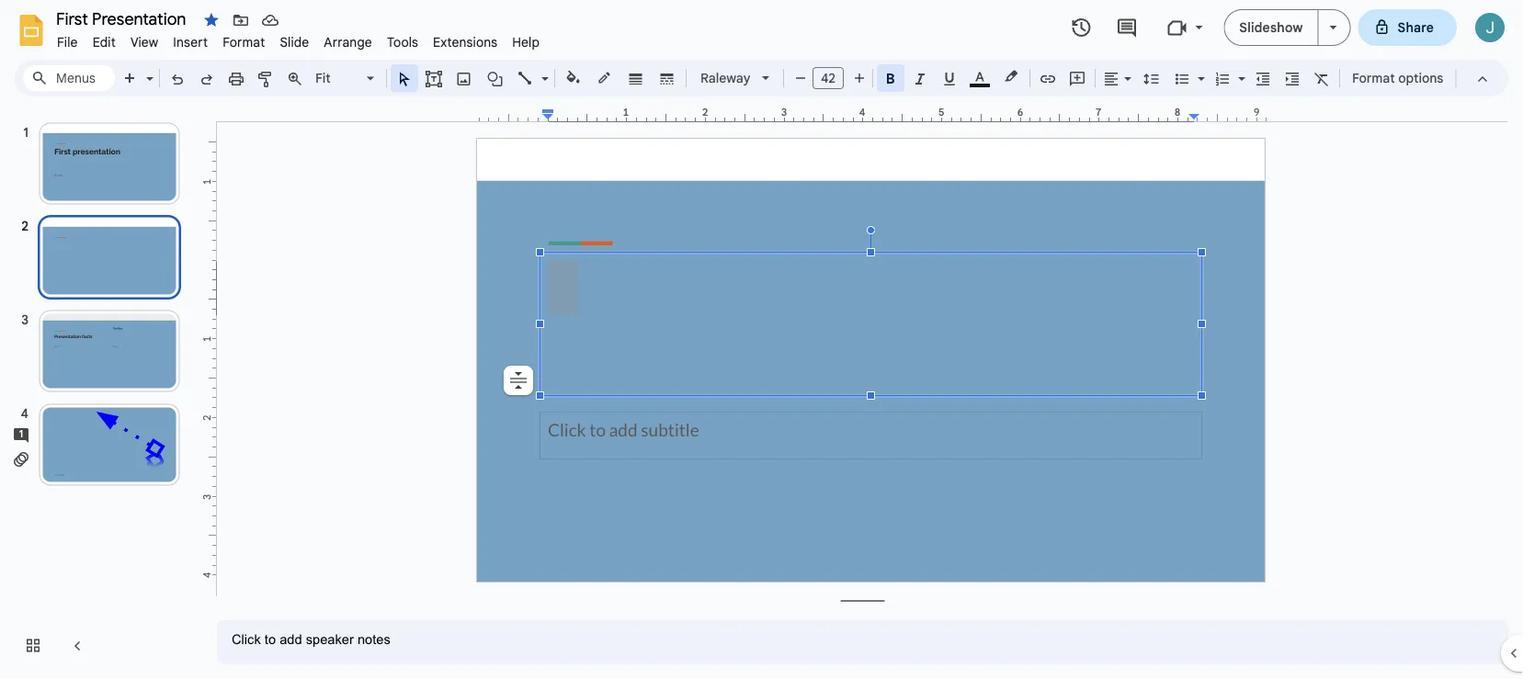 Task type: vqa. For each thing, say whether or not it's contained in the screenshot.
SHOW CHANGES "checkbox" on the right of page
no



Task type: describe. For each thing, give the bounding box(es) containing it.
format options button
[[1344, 64, 1452, 92]]

format for format options
[[1353, 70, 1396, 86]]

slide menu item
[[273, 31, 317, 53]]

share
[[1398, 19, 1435, 35]]

slideshow button
[[1224, 9, 1319, 46]]

view
[[130, 34, 158, 50]]

main toolbar
[[114, 0, 1489, 522]]

edit
[[93, 34, 116, 50]]

shrink text on overflow image
[[506, 368, 532, 394]]

font list. raleway selected. option
[[701, 65, 751, 91]]

help menu item
[[505, 31, 547, 53]]

menu bar inside menu bar banner
[[50, 24, 547, 54]]

edit menu item
[[85, 31, 123, 53]]

insert
[[173, 34, 208, 50]]

Menus field
[[23, 65, 115, 91]]

application containing slideshow
[[0, 0, 1524, 680]]

extensions menu item
[[426, 31, 505, 53]]

view menu item
[[123, 31, 166, 53]]

file menu item
[[50, 31, 85, 53]]

left margin image
[[478, 108, 554, 121]]

insert image image
[[454, 65, 475, 91]]

extensions
[[433, 34, 498, 50]]

arrange menu item
[[317, 31, 380, 53]]

file
[[57, 34, 78, 50]]



Task type: locate. For each thing, give the bounding box(es) containing it.
numbered list menu image
[[1234, 66, 1246, 73]]

menu bar banner
[[0, 0, 1524, 680]]

navigation
[[0, 104, 202, 680]]

share button
[[1359, 9, 1457, 46]]

format inside format menu item
[[223, 34, 265, 50]]

line & paragraph spacing image
[[1142, 65, 1163, 91]]

shape image
[[485, 65, 506, 91]]

fill color: transparent image
[[563, 65, 584, 89]]

format left options
[[1353, 70, 1396, 86]]

help
[[512, 34, 540, 50]]

Star checkbox
[[199, 7, 224, 33]]

arrange
[[324, 34, 372, 50]]

format down "star" checkbox
[[223, 34, 265, 50]]

border dash option
[[657, 65, 678, 91]]

0 horizontal spatial format
[[223, 34, 265, 50]]

Rename text field
[[50, 7, 197, 29]]

Font size text field
[[814, 67, 843, 89]]

right margin image
[[1190, 108, 1265, 121]]

presentation options image
[[1330, 26, 1338, 29]]

Zoom field
[[310, 65, 383, 92]]

1 horizontal spatial format
[[1353, 70, 1396, 86]]

insert menu item
[[166, 31, 215, 53]]

application
[[0, 0, 1524, 680]]

tools menu item
[[380, 31, 426, 53]]

format for format
[[223, 34, 265, 50]]

menu bar containing file
[[50, 24, 547, 54]]

slideshow
[[1240, 19, 1303, 35]]

1 vertical spatial format
[[1353, 70, 1396, 86]]

text color image
[[970, 65, 990, 87]]

format options
[[1353, 70, 1444, 86]]

Font size field
[[813, 67, 852, 94]]

border color: transparent image
[[594, 65, 616, 89]]

option
[[504, 366, 533, 395]]

Zoom text field
[[313, 65, 364, 91]]

new slide with layout image
[[142, 66, 154, 73]]

tools
[[387, 34, 418, 50]]

highlight color image
[[1001, 65, 1022, 87]]

format menu item
[[215, 31, 273, 53]]

format
[[223, 34, 265, 50], [1353, 70, 1396, 86]]

slide
[[280, 34, 309, 50]]

menu bar
[[50, 24, 547, 54]]

border weight option
[[626, 65, 647, 91]]

0 vertical spatial format
[[223, 34, 265, 50]]

format inside format options button
[[1353, 70, 1396, 86]]

raleway
[[701, 70, 751, 86]]

options
[[1399, 70, 1444, 86]]



